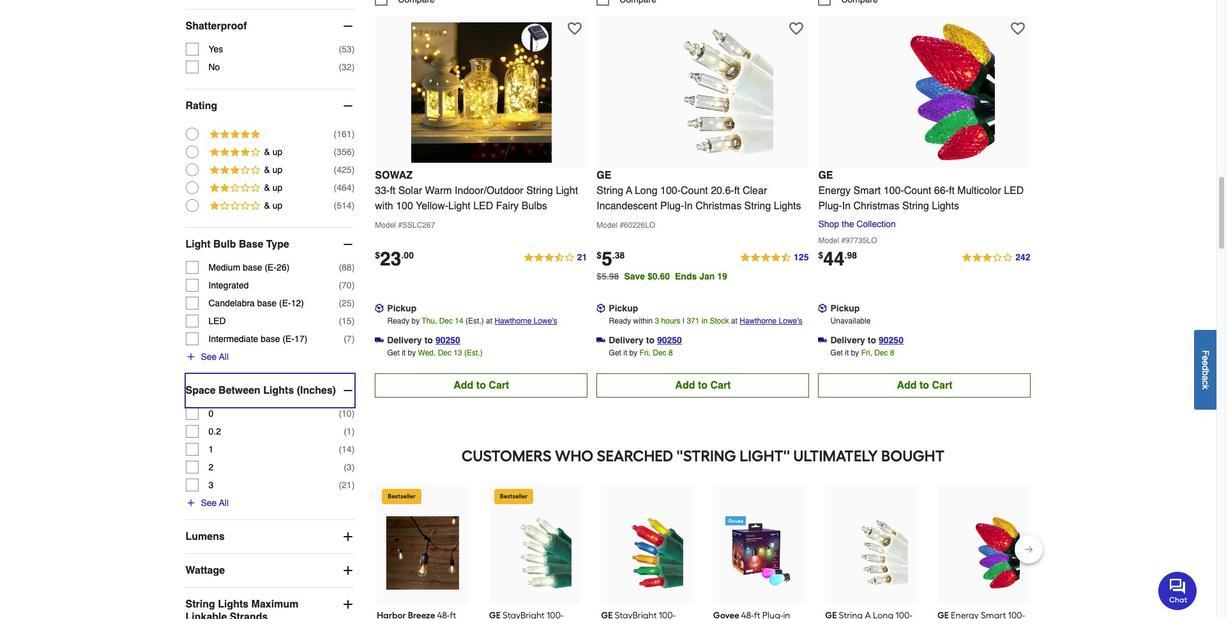 Task type: vqa. For each thing, say whether or not it's contained in the screenshot.
chevron right icon related to Building Supplies
no



Task type: describe. For each thing, give the bounding box(es) containing it.
incandescent
[[597, 200, 658, 212]]

21 button
[[523, 250, 588, 265]]

option group containing (
[[186, 125, 355, 215]]

(e- for 12)
[[279, 298, 291, 308]]

90250 for hours
[[657, 335, 682, 345]]

) for ( 425 )
[[352, 165, 355, 175]]

2 add to cart button from the left
[[597, 373, 810, 398]]

get it by fri, dec 8 for ready within 3 hours | 371 in stock at hawthorne lowe's's truck filled icon
[[609, 349, 673, 357]]

90250 button for hours
[[657, 334, 682, 347]]

1 lowe's from the left
[[534, 317, 557, 326]]

( 514 )
[[334, 200, 355, 211]]

3 it from the left
[[845, 349, 849, 357]]

( for 32
[[339, 62, 342, 72]]

3 90250 button from the left
[[879, 334, 904, 347]]

25
[[342, 298, 352, 308]]

& up for ( 425 )
[[264, 165, 283, 175]]

$ 5 .38
[[597, 248, 625, 270]]

shop
[[818, 219, 839, 229]]

1 e from the top
[[1201, 356, 1211, 361]]

savings save $0.60 element
[[624, 271, 732, 281]]

pickup for by
[[387, 303, 417, 313]]

( for 21
[[339, 480, 342, 490]]

ultimately
[[793, 447, 878, 465]]

base for candelabra
[[257, 298, 277, 308]]

0 vertical spatial ge string a long 100-count 20.6-ft clear incandescent plug-in christmas string lights image
[[633, 22, 773, 163]]

2 horizontal spatial #
[[841, 236, 846, 245]]

) for ( 14 )
[[352, 444, 355, 455]]

''string
[[677, 447, 736, 465]]

(e- for 26)
[[265, 262, 277, 273]]

2 hawthorne from the left
[[740, 317, 777, 326]]

no
[[209, 62, 220, 72]]

2 stars image
[[209, 181, 261, 196]]

clear
[[743, 185, 767, 196]]

70
[[342, 280, 352, 291]]

shatterproof
[[186, 20, 247, 32]]

rating button
[[186, 89, 355, 123]]

23
[[380, 248, 401, 270]]

1 horizontal spatial 14
[[455, 317, 464, 326]]

( 53 )
[[339, 44, 355, 54]]

fairy
[[496, 200, 519, 212]]

3 90250 from the left
[[879, 335, 904, 345]]

heart outline image
[[790, 21, 804, 36]]

0 vertical spatial plus image
[[186, 498, 196, 508]]

plus image for wattage
[[342, 565, 355, 577]]

464
[[337, 183, 352, 193]]

66-
[[934, 185, 949, 196]]

delivery for by
[[387, 335, 422, 345]]

$ 44 .98
[[818, 248, 857, 270]]

with
[[375, 200, 393, 212]]

.98
[[845, 250, 857, 260]]

maximum
[[251, 599, 299, 611]]

0 vertical spatial ge energy smart 100-count 66-ft multicolor led plug-in christmas string lights image
[[855, 22, 995, 163]]

pickup for within
[[609, 303, 638, 313]]

ge for ge string a long 100-count 20.6-ft clear incandescent plug-in christmas string lights
[[597, 170, 612, 181]]

thu,
[[422, 317, 437, 326]]

20.6-
[[711, 185, 734, 196]]

161
[[337, 129, 352, 139]]

a
[[626, 185, 632, 196]]

between
[[218, 385, 261, 397]]

delivery to 90250 for by
[[387, 335, 460, 345]]

solar
[[398, 185, 422, 196]]

actual price $5.38 element
[[597, 248, 625, 270]]

2 add to cart from the left
[[675, 380, 731, 391]]

1 vertical spatial 1
[[209, 444, 214, 455]]

3 add to cart button from the left
[[818, 373, 1031, 398]]

1 add to cart button from the left
[[375, 373, 588, 398]]

1 at from the left
[[486, 317, 492, 326]]

strands
[[230, 612, 268, 620]]

3 pickup from the left
[[831, 303, 860, 313]]

multicolor
[[958, 185, 1001, 196]]

ft inside ge energy smart 100-count 66-ft multicolor led plug-in christmas string lights
[[949, 185, 955, 196]]

3 truck filled image from the left
[[818, 336, 827, 345]]

( 70 )
[[339, 280, 355, 291]]

50054669 element
[[597, 0, 657, 6]]

33-
[[375, 185, 390, 196]]

& for ( 464 )
[[264, 183, 270, 193]]

2
[[209, 462, 214, 473]]

count inside ge energy smart 100-count 66-ft multicolor led plug-in christmas string lights
[[904, 185, 932, 196]]

lumens
[[186, 531, 225, 543]]

( 356 )
[[334, 147, 355, 157]]

0 horizontal spatial 14
[[342, 444, 352, 455]]

ft inside sowaz 33-ft solar warm indoor/outdoor string light with 100 yellow-light led fairy bulbs
[[390, 185, 396, 196]]

shop the collection
[[818, 219, 896, 229]]

5 stars image
[[209, 128, 261, 142]]

string lights maximum linkable strands button
[[186, 588, 355, 620]]

3 get from the left
[[831, 349, 843, 357]]

intermediate base (e-17)
[[209, 334, 307, 344]]

2 cart from the left
[[711, 380, 731, 391]]

sowaz
[[375, 170, 413, 181]]

19
[[717, 271, 727, 281]]

see for space
[[201, 498, 217, 508]]

0 vertical spatial 1
[[347, 427, 352, 437]]

was price $5.98 element
[[597, 268, 624, 281]]

1 horizontal spatial 3
[[347, 462, 352, 473]]

get for ready by
[[387, 349, 400, 357]]

$ for 44
[[818, 250, 823, 260]]

k
[[1201, 385, 1211, 389]]

plus image inside string lights maximum linkable strands "button"
[[342, 598, 355, 611]]

wattage
[[186, 565, 225, 577]]

sowaz 33-ft solar warm indoor/outdoor string light with 100 yellow-light led fairy bulbs image
[[411, 22, 552, 163]]

sowaz 33-ft solar warm indoor/outdoor string light with 100 yellow-light led fairy bulbs
[[375, 170, 578, 212]]

ge energy smart 100-count 66-ft multicolor led plug-in christmas string lights
[[818, 170, 1024, 212]]

up for ( 464 )
[[273, 183, 283, 193]]

the
[[842, 219, 854, 229]]

17)
[[295, 334, 307, 344]]

( 32 )
[[339, 62, 355, 72]]

100
[[396, 200, 413, 212]]

yes
[[209, 44, 223, 54]]

candelabra base (e-12)
[[209, 298, 304, 308]]

minus image for light bulb base type
[[342, 238, 355, 251]]

led inside ge energy smart 100-count 66-ft multicolor led plug-in christmas string lights
[[1004, 185, 1024, 196]]

hawthorne lowe's button for at
[[740, 315, 803, 327]]

long
[[635, 185, 658, 196]]

2 lowe's from the left
[[779, 317, 803, 326]]

0.2
[[209, 427, 221, 437]]

model for 33-ft solar warm indoor/outdoor string light with 100 yellow-light led fairy bulbs
[[375, 221, 396, 230]]

customers who searched ''string light'' ultimately bought heading
[[376, 444, 1031, 469]]

space between lights (inches) button
[[186, 374, 355, 407]]

514
[[337, 200, 352, 211]]

model # 60226lo
[[597, 221, 656, 230]]

0 horizontal spatial 3 stars image
[[209, 163, 261, 178]]

customers who searched ''string light'' ultimately bought
[[462, 447, 945, 465]]

242
[[1016, 252, 1031, 262]]

shop the collection link
[[818, 219, 901, 229]]

bestseller for ge staybright 100-count 24.7-ft white led plug-in christmas string lights image
[[500, 493, 528, 501]]

5000928189 element
[[375, 0, 435, 6]]

2 bestseller link from the left
[[489, 485, 581, 620]]

) for ( 25 )
[[352, 298, 355, 308]]

2 horizontal spatial model
[[818, 236, 839, 245]]

( for 53
[[339, 44, 342, 54]]

& for ( 425 )
[[264, 165, 270, 175]]

3.5 stars image
[[523, 250, 588, 265]]

plug- inside ge energy smart 100-count 66-ft multicolor led plug-in christmas string lights
[[818, 200, 842, 212]]

3 cart from the left
[[932, 380, 953, 391]]

energy
[[818, 185, 851, 196]]

0 horizontal spatial led
[[209, 316, 226, 326]]

3 delivery to 90250 from the left
[[831, 335, 904, 345]]

chat invite button image
[[1159, 572, 1198, 611]]

hawthorne lowe's button for lowe's
[[495, 315, 557, 327]]

get for ready within
[[609, 349, 621, 357]]

minus image for rating
[[342, 100, 355, 112]]

string inside string lights maximum linkable strands
[[186, 599, 215, 611]]

pickup image
[[375, 304, 384, 313]]

indoor/outdoor
[[455, 185, 524, 196]]

) for ( 161 )
[[352, 129, 355, 139]]

up for ( 356 )
[[273, 147, 283, 157]]

wattage button
[[186, 554, 355, 588]]

( for 25
[[339, 298, 342, 308]]

led inside sowaz 33-ft solar warm indoor/outdoor string light with 100 yellow-light led fairy bulbs
[[473, 200, 493, 212]]

space between lights (inches)
[[186, 385, 336, 397]]

actual price $23.00 element
[[375, 248, 414, 270]]

1 add to cart from the left
[[454, 380, 509, 391]]

( 464 )
[[334, 183, 355, 193]]

0 vertical spatial plus image
[[186, 352, 196, 362]]

actual price $44.98 element
[[818, 248, 857, 270]]

0 vertical spatial 3
[[655, 317, 659, 326]]

1 vertical spatial (est.)
[[464, 349, 483, 357]]

who
[[555, 447, 594, 465]]

get it by fri, dec 8 for third truck filled icon from the left
[[831, 349, 895, 357]]

light inside button
[[186, 239, 211, 250]]

0 vertical spatial (est.)
[[466, 317, 484, 326]]

ready within 3 hours | 371 in stock at hawthorne lowe's
[[609, 317, 803, 326]]

( for 88
[[339, 262, 342, 273]]

within
[[633, 317, 653, 326]]

) for ( 53 )
[[352, 44, 355, 54]]

5
[[602, 248, 612, 270]]

count inside ge string a long 100-count 20.6-ft clear incandescent plug-in christmas string lights
[[681, 185, 708, 196]]

christmas inside ge string a long 100-count 20.6-ft clear incandescent plug-in christmas string lights
[[696, 200, 742, 212]]

stock
[[710, 317, 729, 326]]

jan
[[699, 271, 715, 281]]

( 88 )
[[339, 262, 355, 273]]

ends jan 19 element
[[675, 271, 732, 281]]

( for 1
[[344, 427, 347, 437]]

string inside sowaz 33-ft solar warm indoor/outdoor string light with 100 yellow-light led fairy bulbs
[[526, 185, 553, 196]]

1 horizontal spatial light
[[448, 200, 471, 212]]

harbor breeze 48-ft plug-in black outdoor string light with 18 white-light led edison bulbs image
[[386, 517, 460, 590]]

bulbs
[[522, 200, 547, 212]]

1 hawthorne from the left
[[495, 317, 532, 326]]

candelabra
[[209, 298, 255, 308]]

1 cart from the left
[[489, 380, 509, 391]]

ends
[[675, 271, 697, 281]]

ge string a long 100-count 20.6-ft clear incandescent plug-in christmas string lights
[[597, 170, 801, 212]]

see all for between
[[201, 498, 229, 508]]

) for ( 1 )
[[352, 427, 355, 437]]

in inside ge energy smart 100-count 66-ft multicolor led plug-in christmas string lights
[[842, 200, 851, 212]]

by for third truck filled icon from the left
[[851, 349, 859, 357]]

lights inside ge energy smart 100-count 66-ft multicolor led plug-in christmas string lights
[[932, 200, 959, 212]]

all for bulb
[[219, 352, 229, 362]]

bought
[[881, 447, 945, 465]]

) for ( 10 )
[[352, 409, 355, 419]]



Task type: locate. For each thing, give the bounding box(es) containing it.
) for ( 15 )
[[352, 316, 355, 326]]

1 horizontal spatial 8
[[890, 349, 895, 357]]

1 vertical spatial see
[[201, 498, 217, 508]]

1 & up from the top
[[264, 147, 283, 157]]

it for by
[[402, 349, 406, 357]]

2 90250 from the left
[[657, 335, 682, 345]]

) down 70
[[352, 298, 355, 308]]

(e- down 12)
[[283, 334, 295, 344]]

(e- down 26)
[[279, 298, 291, 308]]

up for ( 425 )
[[273, 165, 283, 175]]

0 horizontal spatial in
[[684, 200, 693, 212]]

ready left thu,
[[387, 317, 410, 326]]

plus image for lumens
[[342, 531, 355, 543]]

1 plug- from the left
[[660, 200, 684, 212]]

242 button
[[961, 250, 1031, 265]]

plus image
[[186, 352, 196, 362], [342, 531, 355, 543], [342, 565, 355, 577]]

$ inside $ 23 .00
[[375, 250, 380, 260]]

1 vertical spatial led
[[473, 200, 493, 212]]

0 horizontal spatial get
[[387, 349, 400, 357]]

0 vertical spatial minus image
[[342, 100, 355, 112]]

16 ) from the top
[[352, 462, 355, 473]]

0 horizontal spatial delivery to 90250
[[387, 335, 460, 345]]

) for ( 88 )
[[352, 262, 355, 273]]

90250 button
[[436, 334, 460, 347], [657, 334, 682, 347], [879, 334, 904, 347]]

2 pickup from the left
[[609, 303, 638, 313]]

1 90250 button from the left
[[436, 334, 460, 347]]

(est.) right 13
[[464, 349, 483, 357]]

christmas
[[696, 200, 742, 212], [854, 200, 900, 212]]

& for ( 514 )
[[264, 200, 270, 211]]

lights up strands
[[218, 599, 249, 611]]

ge staybright 100-count 24.7-ft multicolor led plug-in christmas string lights image
[[610, 517, 684, 590]]

get it by wed, dec 13 (est.)
[[387, 349, 483, 357]]

2 minus image from the top
[[342, 238, 355, 251]]

model for string a long 100-count 20.6-ft clear incandescent plug-in christmas string lights
[[597, 221, 618, 230]]

minus image inside rating button
[[342, 100, 355, 112]]

( up ( 70 )
[[339, 262, 342, 273]]

base left 17)
[[261, 334, 280, 344]]

in
[[702, 317, 708, 326]]

1 vertical spatial minus image
[[342, 384, 355, 397]]

) for ( 356 )
[[352, 147, 355, 157]]

delivery for within
[[609, 335, 644, 345]]

model # sslc267
[[375, 221, 435, 230]]

1 horizontal spatial count
[[904, 185, 932, 196]]

1 vertical spatial plus image
[[342, 531, 355, 543]]

string lights maximum linkable strands
[[186, 599, 299, 620]]

2 up from the top
[[273, 165, 283, 175]]

christmas inside ge energy smart 100-count 66-ft multicolor led plug-in christmas string lights
[[854, 200, 900, 212]]

(inches)
[[297, 385, 336, 397]]

2 vertical spatial led
[[209, 316, 226, 326]]

minus image inside the space between lights (inches) "button"
[[342, 384, 355, 397]]

see up lumens
[[201, 498, 217, 508]]

see all button
[[186, 351, 229, 363], [186, 497, 229, 510]]

( down ( 10 )
[[344, 427, 347, 437]]

2 e from the top
[[1201, 361, 1211, 366]]

1 horizontal spatial at
[[731, 317, 738, 326]]

$5.98
[[597, 271, 619, 281]]

14 right thu,
[[455, 317, 464, 326]]

(
[[339, 44, 342, 54], [339, 62, 342, 72], [334, 129, 337, 139], [334, 147, 337, 157], [334, 165, 337, 175], [334, 183, 337, 193], [334, 200, 337, 211], [339, 262, 342, 273], [339, 280, 342, 291], [339, 298, 342, 308], [339, 316, 342, 326], [344, 334, 347, 344], [339, 409, 342, 419], [344, 427, 347, 437], [339, 444, 342, 455], [344, 462, 347, 473], [339, 480, 342, 490]]

2 horizontal spatial pickup
[[831, 303, 860, 313]]

# up .98
[[841, 236, 846, 245]]

1 pickup from the left
[[387, 303, 417, 313]]

1 up from the top
[[273, 147, 283, 157]]

2 in from the left
[[842, 200, 851, 212]]

3 ft from the left
[[949, 185, 955, 196]]

1 100- from the left
[[660, 185, 681, 196]]

1 hawthorne lowe's button from the left
[[495, 315, 557, 327]]

1 bestseller link from the left
[[377, 485, 469, 620]]

4 ) from the top
[[352, 147, 355, 157]]

led down 'candelabra'
[[209, 316, 226, 326]]

0 vertical spatial see all button
[[186, 351, 229, 363]]

( down ( 53 )
[[339, 62, 342, 72]]

2 & up from the top
[[264, 165, 283, 175]]

christmas up collection
[[854, 200, 900, 212]]

2 count from the left
[[904, 185, 932, 196]]

0 horizontal spatial 21
[[342, 480, 352, 490]]

# for incandescent
[[620, 221, 624, 230]]

3 & up from the top
[[264, 183, 283, 193]]

hours
[[661, 317, 681, 326]]

add to cart
[[454, 380, 509, 391], [675, 380, 731, 391], [897, 380, 953, 391]]

ge string a long 100-count 20.6-ft clear incandescent plug-in christmas string lights image
[[633, 22, 773, 163], [835, 517, 908, 590]]

1 horizontal spatial 90250 button
[[657, 334, 682, 347]]

21 inside 3.5 stars image
[[577, 252, 587, 262]]

) up the ( 21 )
[[352, 462, 355, 473]]

425
[[337, 165, 352, 175]]

ge energy smart 100-count 66-ft multicolor led plug-in christmas string lights image
[[855, 22, 995, 163], [947, 517, 1020, 590]]

truck filled image for ready by thu, dec 14 (est.) at hawthorne lowe's
[[375, 336, 384, 345]]

0 horizontal spatial christmas
[[696, 200, 742, 212]]

see all button up lumens
[[186, 497, 229, 510]]

searched
[[597, 447, 673, 465]]

( for 3
[[344, 462, 347, 473]]

&
[[264, 147, 270, 157], [264, 165, 270, 175], [264, 183, 270, 193], [264, 200, 270, 211]]

8 for third truck filled icon from the left
[[890, 349, 895, 357]]

11 ) from the top
[[352, 316, 355, 326]]

1 all from the top
[[219, 352, 229, 362]]

$0.60
[[648, 271, 670, 281]]

(e- down light bulb base type button
[[265, 262, 277, 273]]

2 see all button from the top
[[186, 497, 229, 510]]

0
[[209, 409, 214, 419]]

2 christmas from the left
[[854, 200, 900, 212]]

bestseller link
[[377, 485, 469, 620], [489, 485, 581, 620]]

2 bestseller from the left
[[500, 493, 528, 501]]

1 vertical spatial all
[[219, 498, 229, 508]]

1 minus image from the top
[[342, 20, 355, 32]]

integrated
[[209, 280, 249, 291]]

f
[[1201, 350, 1211, 356]]

2 plug- from the left
[[818, 200, 842, 212]]

1 heart outline image from the left
[[568, 21, 582, 36]]

( for 7
[[344, 334, 347, 344]]

0 horizontal spatial truck filled image
[[375, 336, 384, 345]]

ready for ready by
[[387, 317, 410, 326]]

minus image inside light bulb base type button
[[342, 238, 355, 251]]

8 ) from the top
[[352, 262, 355, 273]]

minus image up ( 53 )
[[342, 20, 355, 32]]

& up for ( 356 )
[[264, 147, 283, 157]]

string
[[526, 185, 553, 196], [597, 185, 623, 196], [744, 200, 771, 212], [903, 200, 929, 212], [186, 599, 215, 611]]

light
[[556, 185, 578, 196], [448, 200, 471, 212], [186, 239, 211, 250]]

$ 23 .00
[[375, 248, 414, 270]]

1 horizontal spatial plus image
[[342, 598, 355, 611]]

2 it from the left
[[624, 349, 627, 357]]

truck filled image
[[375, 336, 384, 345], [597, 336, 606, 345], [818, 336, 827, 345]]

base
[[239, 239, 263, 250]]

add to cart button
[[375, 373, 588, 398], [597, 373, 810, 398], [818, 373, 1031, 398]]

see all button for space
[[186, 497, 229, 510]]

pickup image down 44
[[818, 304, 827, 313]]

2 heart outline image from the left
[[1011, 21, 1025, 36]]

2 ) from the top
[[352, 62, 355, 72]]

125 button
[[740, 250, 810, 265]]

at right thu,
[[486, 317, 492, 326]]

$5.98 save $0.60 ends jan 19
[[597, 271, 727, 281]]

( 15 )
[[339, 316, 355, 326]]

ge inside ge string a long 100-count 20.6-ft clear incandescent plug-in christmas string lights
[[597, 170, 612, 181]]

wed,
[[418, 349, 436, 357]]

2 all from the top
[[219, 498, 229, 508]]

1 get from the left
[[387, 349, 400, 357]]

see all for bulb
[[201, 352, 229, 362]]

) down ( 1 ) in the bottom left of the page
[[352, 444, 355, 455]]

( down 15
[[344, 334, 347, 344]]

0 horizontal spatial ft
[[390, 185, 396, 196]]

see all button down intermediate
[[186, 351, 229, 363]]

0 horizontal spatial hawthorne
[[495, 317, 532, 326]]

) down ( 425 )
[[352, 183, 355, 193]]

97735lo
[[846, 236, 877, 245]]

1 vertical spatial ge string a long 100-count 20.6-ft clear incandescent plug-in christmas string lights image
[[835, 517, 908, 590]]

2 pickup image from the left
[[818, 304, 827, 313]]

pickup up unavailable at the bottom of the page
[[831, 303, 860, 313]]

1 horizontal spatial delivery
[[609, 335, 644, 345]]

100- right the smart
[[884, 185, 904, 196]]

ft inside ge string a long 100-count 20.6-ft clear incandescent plug-in christmas string lights
[[734, 185, 740, 196]]

plus image
[[186, 498, 196, 508], [342, 598, 355, 611]]

( down ( 14 )
[[339, 480, 342, 490]]

pickup right pickup image
[[387, 303, 417, 313]]

yellow-
[[416, 200, 448, 212]]

space
[[186, 385, 216, 397]]

pickup image for ready within 3 hours | 371 in stock at hawthorne lowe's's truck filled icon
[[597, 304, 606, 313]]

plug- down energy
[[818, 200, 842, 212]]

3 delivery from the left
[[831, 335, 865, 345]]

see down intermediate
[[201, 352, 217, 362]]

ft left multicolor
[[949, 185, 955, 196]]

by left wed,
[[408, 349, 416, 357]]

2 horizontal spatial delivery
[[831, 335, 865, 345]]

( down 10
[[339, 444, 342, 455]]

1 horizontal spatial christmas
[[854, 200, 900, 212]]

by for ready within 3 hours | 371 in stock at hawthorne lowe's's truck filled icon
[[629, 349, 638, 357]]

1 horizontal spatial 100-
[[884, 185, 904, 196]]

3 down 2
[[209, 480, 214, 490]]

model
[[375, 221, 396, 230], [597, 221, 618, 230], [818, 236, 839, 245]]

bestseller up harbor breeze 48-ft plug-in black outdoor string light with 18 white-light led edison bulbs image
[[388, 493, 416, 501]]

light left a
[[556, 185, 578, 196]]

0 horizontal spatial at
[[486, 317, 492, 326]]

1 horizontal spatial plug-
[[818, 200, 842, 212]]

0 vertical spatial base
[[243, 262, 262, 273]]

f e e d b a c k button
[[1194, 330, 1217, 410]]

delivery to 90250 for within
[[609, 335, 682, 345]]

0 horizontal spatial cart
[[489, 380, 509, 391]]

light''
[[740, 447, 790, 465]]

125
[[794, 252, 809, 262]]

2 $ from the left
[[597, 250, 602, 260]]

1 fri, from the left
[[640, 349, 651, 357]]

( for 514
[[334, 200, 337, 211]]

0 vertical spatial 3 stars image
[[209, 163, 261, 178]]

1 horizontal spatial get it by fri, dec 8
[[831, 349, 895, 357]]

( for 10
[[339, 409, 342, 419]]

d
[[1201, 366, 1211, 371]]

1 vertical spatial (e-
[[279, 298, 291, 308]]

1 horizontal spatial in
[[842, 200, 851, 212]]

0 horizontal spatial ready
[[387, 317, 410, 326]]

1 horizontal spatial add to cart button
[[597, 373, 810, 398]]

8
[[669, 349, 673, 357], [890, 349, 895, 357]]

) up 356
[[352, 129, 355, 139]]

2 & from the top
[[264, 165, 270, 175]]

1 star image
[[209, 199, 261, 214]]

see for light
[[201, 352, 217, 362]]

plug- right incandescent
[[660, 200, 684, 212]]

1 count from the left
[[681, 185, 708, 196]]

delivery down unavailable at the bottom of the page
[[831, 335, 865, 345]]

.38
[[612, 250, 625, 260]]

all up lumens
[[219, 498, 229, 508]]

model down shop on the right top of the page
[[818, 236, 839, 245]]

0 horizontal spatial count
[[681, 185, 708, 196]]

sslc267
[[402, 221, 435, 230]]

$ left .00 on the top left of page
[[375, 250, 380, 260]]

1 christmas from the left
[[696, 200, 742, 212]]

0 horizontal spatial 100-
[[660, 185, 681, 196]]

1 vertical spatial base
[[257, 298, 277, 308]]

2 90250 button from the left
[[657, 334, 682, 347]]

2 horizontal spatial ft
[[949, 185, 955, 196]]

minus image
[[342, 100, 355, 112], [342, 384, 355, 397]]

) for ( 7 )
[[352, 334, 355, 344]]

5 ) from the top
[[352, 165, 355, 175]]

1
[[347, 427, 352, 437], [209, 444, 214, 455]]

) down 161
[[352, 147, 355, 157]]

2 at from the left
[[731, 317, 738, 326]]

it for within
[[624, 349, 627, 357]]

90250 for dec
[[436, 335, 460, 345]]

) down ( 464 )
[[352, 200, 355, 211]]

ready left within
[[609, 317, 631, 326]]

( down the ( 161 )
[[334, 147, 337, 157]]

3 up the ( 21 )
[[347, 462, 352, 473]]

) up ( 1 ) in the bottom left of the page
[[352, 409, 355, 419]]

1 $ from the left
[[375, 250, 380, 260]]

customers
[[462, 447, 552, 465]]

) for ( 21 )
[[352, 480, 355, 490]]

1 get it by fri, dec 8 from the left
[[609, 349, 673, 357]]

truck filled image for ready within 3 hours | 371 in stock at hawthorne lowe's
[[597, 336, 606, 345]]

see all down intermediate
[[201, 352, 229, 362]]

in inside ge string a long 100-count 20.6-ft clear incandescent plug-in christmas string lights
[[684, 200, 693, 212]]

by left thu,
[[412, 317, 420, 326]]

10 ) from the top
[[352, 298, 355, 308]]

44
[[823, 248, 845, 270]]

to
[[425, 335, 433, 345], [646, 335, 655, 345], [868, 335, 876, 345], [476, 380, 486, 391], [698, 380, 708, 391], [920, 380, 929, 391]]

get it by fri, dec 8 down unavailable at the bottom of the page
[[831, 349, 895, 357]]

1 ready from the left
[[387, 317, 410, 326]]

) up ( 70 )
[[352, 262, 355, 273]]

$ inside $ 44 .98
[[818, 250, 823, 260]]

lowe's
[[534, 317, 557, 326], [779, 317, 803, 326]]

& up for ( 464 )
[[264, 183, 283, 193]]

1 vertical spatial light
[[448, 200, 471, 212]]

& up for ( 514 )
[[264, 200, 283, 211]]

fri, down within
[[640, 349, 651, 357]]

90250 button for dec
[[436, 334, 460, 347]]

371
[[687, 317, 700, 326]]

( 425 )
[[334, 165, 355, 175]]

0 horizontal spatial light
[[186, 239, 211, 250]]

led right multicolor
[[1004, 185, 1024, 196]]

1 horizontal spatial fri,
[[861, 349, 872, 357]]

minus image
[[342, 20, 355, 32], [342, 238, 355, 251]]

minus image for space between lights (inches)
[[342, 384, 355, 397]]

2 100- from the left
[[884, 185, 904, 196]]

pickup image
[[597, 304, 606, 313], [818, 304, 827, 313]]

lights left the (inches)
[[263, 385, 294, 397]]

string inside ge energy smart 100-count 66-ft multicolor led plug-in christmas string lights
[[903, 200, 929, 212]]

get it by fri, dec 8
[[609, 349, 673, 357], [831, 349, 895, 357]]

govee 48-ft plug-in multicolor indoor/outdoor string light with 15 color changing-light led edison bulbs bluetooth compatibility wi-fi compatibility image
[[723, 517, 796, 590]]

heart outline image
[[568, 21, 582, 36], [1011, 21, 1025, 36]]

( for 356
[[334, 147, 337, 157]]

0 horizontal spatial add to cart button
[[375, 373, 588, 398]]

hawthorne lowe's button
[[495, 315, 557, 327], [740, 315, 803, 327]]

) up ( 32 )
[[352, 44, 355, 54]]

( for 14
[[339, 444, 342, 455]]

2 get it by fri, dec 8 from the left
[[831, 349, 895, 357]]

1 horizontal spatial bestseller link
[[489, 485, 581, 620]]

1 add from the left
[[454, 380, 474, 391]]

100- inside ge energy smart 100-count 66-ft multicolor led plug-in christmas string lights
[[884, 185, 904, 196]]

( up ( 32 )
[[339, 44, 342, 54]]

12)
[[291, 298, 304, 308]]

) for ( 32 )
[[352, 62, 355, 72]]

see all up lumens
[[201, 498, 229, 508]]

ge for ge energy smart 100-count 66-ft multicolor led plug-in christmas string lights
[[818, 170, 833, 181]]

10
[[342, 409, 352, 419]]

base for medium
[[243, 262, 262, 273]]

2 delivery to 90250 from the left
[[609, 335, 682, 345]]

see all button for light
[[186, 351, 229, 363]]

delivery to 90250 up wed,
[[387, 335, 460, 345]]

) down ( 88 )
[[352, 280, 355, 291]]

2 vertical spatial 3
[[209, 480, 214, 490]]

bestseller down the customers
[[500, 493, 528, 501]]

lights inside ge string a long 100-count 20.6-ft clear incandescent plug-in christmas string lights
[[774, 200, 801, 212]]

ge up energy
[[818, 170, 833, 181]]

c
[[1201, 380, 1211, 385]]

base down base
[[243, 262, 262, 273]]

) for ( 70 )
[[352, 280, 355, 291]]

3 left hours
[[655, 317, 659, 326]]

0 horizontal spatial #
[[398, 221, 402, 230]]

1 vertical spatial ge energy smart 100-count 66-ft multicolor led plug-in christmas string lights image
[[947, 517, 1020, 590]]

2 horizontal spatial delivery to 90250
[[831, 335, 904, 345]]

0 vertical spatial (e-
[[265, 262, 277, 273]]

pickup up within
[[609, 303, 638, 313]]

intermediate
[[209, 334, 258, 344]]

2 vertical spatial plus image
[[342, 565, 355, 577]]

(est.) right thu,
[[466, 317, 484, 326]]

1 horizontal spatial add to cart
[[675, 380, 731, 391]]

2 hawthorne lowe's button from the left
[[740, 315, 803, 327]]

0 vertical spatial light
[[556, 185, 578, 196]]

0 vertical spatial all
[[219, 352, 229, 362]]

3 stars image containing 242
[[961, 250, 1031, 265]]

all for between
[[219, 498, 229, 508]]

2 vertical spatial base
[[261, 334, 280, 344]]

90250
[[436, 335, 460, 345], [657, 335, 682, 345], [879, 335, 904, 345]]

0 horizontal spatial pickup image
[[597, 304, 606, 313]]

lights inside string lights maximum linkable strands
[[218, 599, 249, 611]]

1 down ( 10 )
[[347, 427, 352, 437]]

1 horizontal spatial add
[[675, 380, 695, 391]]

15 ) from the top
[[352, 444, 355, 455]]

up for ( 514 )
[[273, 200, 283, 211]]

1 vertical spatial 14
[[342, 444, 352, 455]]

( 3 )
[[344, 462, 355, 473]]

( up 464
[[334, 165, 337, 175]]

1 horizontal spatial ge string a long 100-count 20.6-ft clear incandescent plug-in christmas string lights image
[[835, 517, 908, 590]]

fri, down unavailable at the bottom of the page
[[861, 349, 872, 357]]

$ inside $ 5 .38
[[597, 250, 602, 260]]

2 see all from the top
[[201, 498, 229, 508]]

2 horizontal spatial $
[[818, 250, 823, 260]]

( 161 )
[[334, 129, 355, 139]]

1 horizontal spatial it
[[624, 349, 627, 357]]

1 vertical spatial see all
[[201, 498, 229, 508]]

base left 12)
[[257, 298, 277, 308]]

ge up incandescent
[[597, 170, 612, 181]]

f e e d b a c k
[[1201, 350, 1211, 389]]

1 90250 from the left
[[436, 335, 460, 345]]

17 ) from the top
[[352, 480, 355, 490]]

.00
[[401, 250, 414, 260]]

type
[[266, 239, 289, 250]]

dec
[[439, 317, 453, 326], [438, 349, 452, 357], [653, 349, 667, 357], [875, 349, 888, 357]]

14 ) from the top
[[352, 427, 355, 437]]

356
[[337, 147, 352, 157]]

ft left the clear
[[734, 185, 740, 196]]

0 horizontal spatial add
[[454, 380, 474, 391]]

3 add to cart from the left
[[897, 380, 953, 391]]

e up b
[[1201, 361, 1211, 366]]

pickup image for third truck filled icon from the left
[[818, 304, 827, 313]]

0 horizontal spatial $
[[375, 250, 380, 260]]

bulb
[[213, 239, 236, 250]]

2 fri, from the left
[[861, 349, 872, 357]]

by down unavailable at the bottom of the page
[[851, 349, 859, 357]]

( for 70
[[339, 280, 342, 291]]

0 vertical spatial led
[[1004, 185, 1024, 196]]

1 horizontal spatial 90250
[[657, 335, 682, 345]]

3 stars image
[[209, 163, 261, 178], [961, 250, 1031, 265]]

2 horizontal spatial light
[[556, 185, 578, 196]]

3 $ from the left
[[818, 250, 823, 260]]

light left bulb
[[186, 239, 211, 250]]

( down ( 88 )
[[339, 280, 342, 291]]

100- inside ge string a long 100-count 20.6-ft clear incandescent plug-in christmas string lights
[[660, 185, 681, 196]]

christmas down 20.6-
[[696, 200, 742, 212]]

21 left 5
[[577, 252, 587, 262]]

8 for ready within 3 hours | 371 in stock at hawthorne lowe's's truck filled icon
[[669, 349, 673, 357]]

12 ) from the top
[[352, 334, 355, 344]]

lights up 125 on the top of the page
[[774, 200, 801, 212]]

3 add from the left
[[897, 380, 917, 391]]

medium base (e-26)
[[209, 262, 290, 273]]

all down intermediate
[[219, 352, 229, 362]]

ready for ready within
[[609, 317, 631, 326]]

( down ( 25 )
[[339, 316, 342, 326]]

& for ( 356 )
[[264, 147, 270, 157]]

2 horizontal spatial it
[[845, 349, 849, 357]]

minus image up 10
[[342, 384, 355, 397]]

up
[[273, 147, 283, 157], [273, 165, 283, 175], [273, 183, 283, 193], [273, 200, 283, 211]]

base for intermediate
[[261, 334, 280, 344]]

save
[[624, 271, 645, 281]]

0 horizontal spatial add to cart
[[454, 380, 509, 391]]

4 stars image
[[209, 146, 261, 160]]

led down indoor/outdoor
[[473, 200, 493, 212]]

2 horizontal spatial add to cart
[[897, 380, 953, 391]]

plug- inside ge string a long 100-count 20.6-ft clear incandescent plug-in christmas string lights
[[660, 200, 684, 212]]

1 horizontal spatial pickup
[[609, 303, 638, 313]]

( for 425
[[334, 165, 337, 175]]

minus image for shatterproof
[[342, 20, 355, 32]]

$ for 5
[[597, 250, 602, 260]]

lights
[[774, 200, 801, 212], [932, 200, 959, 212], [263, 385, 294, 397], [218, 599, 249, 611]]

ge staybright 100-count 24.7-ft white led plug-in christmas string lights image
[[498, 517, 572, 590]]

by
[[412, 317, 420, 326], [408, 349, 416, 357], [629, 349, 638, 357], [851, 349, 859, 357]]

ge inside ge energy smart 100-count 66-ft multicolor led plug-in christmas string lights
[[818, 170, 833, 181]]

( for 464
[[334, 183, 337, 193]]

1 horizontal spatial bestseller
[[500, 493, 528, 501]]

bestseller for harbor breeze 48-ft plug-in black outdoor string light with 18 white-light led edison bulbs image
[[388, 493, 416, 501]]

( up the ( 21 )
[[344, 462, 347, 473]]

1 up 2
[[209, 444, 214, 455]]

plus image inside wattage button
[[342, 565, 355, 577]]

1 delivery to 90250 from the left
[[387, 335, 460, 345]]

0 horizontal spatial 1
[[209, 444, 214, 455]]

0 vertical spatial 21
[[577, 252, 587, 262]]

2 horizontal spatial 3
[[655, 317, 659, 326]]

1 ge from the left
[[597, 170, 612, 181]]

ready by thu, dec 14 (est.) at hawthorne lowe's
[[387, 317, 557, 326]]

9 ) from the top
[[352, 280, 355, 291]]

2 minus image from the top
[[342, 384, 355, 397]]

pickup image down the $5.98
[[597, 304, 606, 313]]

1 see all button from the top
[[186, 351, 229, 363]]

0 horizontal spatial plug-
[[660, 200, 684, 212]]

4 & up from the top
[[264, 200, 283, 211]]

lights inside the space between lights (inches) "button"
[[263, 385, 294, 397]]

) for ( 464 )
[[352, 183, 355, 193]]

4 up from the top
[[273, 200, 283, 211]]

) for ( 3 )
[[352, 462, 355, 473]]

fri, for 90250 button corresponding to hours
[[640, 349, 651, 357]]

option group
[[186, 125, 355, 215]]

2 horizontal spatial add
[[897, 380, 917, 391]]

at right stock
[[731, 317, 738, 326]]

fri, for 3rd 90250 button
[[861, 349, 872, 357]]

( up 356
[[334, 129, 337, 139]]

plus image inside lumens 'button'
[[342, 531, 355, 543]]

0 horizontal spatial 90250 button
[[436, 334, 460, 347]]

0 horizontal spatial ge string a long 100-count 20.6-ft clear incandescent plug-in christmas string lights image
[[633, 22, 773, 163]]

) for ( 514 )
[[352, 200, 355, 211]]

4.5 stars image
[[740, 250, 810, 265]]

2 truck filled image from the left
[[597, 336, 606, 345]]

1 horizontal spatial #
[[620, 221, 624, 230]]

0 horizontal spatial hawthorne lowe's button
[[495, 315, 557, 327]]

0 horizontal spatial lowe's
[[534, 317, 557, 326]]

get it by fri, dec 8 down within
[[609, 349, 673, 357]]

) down ( 10 )
[[352, 427, 355, 437]]

lumens button
[[186, 520, 355, 554]]

4 & from the top
[[264, 200, 270, 211]]

1 horizontal spatial ready
[[609, 317, 631, 326]]

1 pickup image from the left
[[597, 304, 606, 313]]

in
[[684, 200, 693, 212], [842, 200, 851, 212]]

2 delivery from the left
[[609, 335, 644, 345]]

32
[[342, 62, 352, 72]]

7 ) from the top
[[352, 200, 355, 211]]

2 horizontal spatial led
[[1004, 185, 1024, 196]]

1 8 from the left
[[669, 349, 673, 357]]

21
[[577, 252, 587, 262], [342, 480, 352, 490]]

2 vertical spatial light
[[186, 239, 211, 250]]

2 horizontal spatial add to cart button
[[818, 373, 1031, 398]]

2 vertical spatial (e-
[[283, 334, 295, 344]]

$ for 23
[[375, 250, 380, 260]]

3 up from the top
[[273, 183, 283, 193]]

3 ) from the top
[[352, 129, 355, 139]]

by for ready by thu, dec 14 (est.) at hawthorne lowe's's truck filled icon
[[408, 349, 416, 357]]

13
[[454, 349, 462, 357]]

(e- for 17)
[[283, 334, 295, 344]]

1 horizontal spatial ge
[[818, 170, 833, 181]]

( 14 )
[[339, 444, 355, 455]]

1 truck filled image from the left
[[375, 336, 384, 345]]

1 & from the top
[[264, 147, 270, 157]]

minus image up 161
[[342, 100, 355, 112]]

) up 464
[[352, 165, 355, 175]]

( for 15
[[339, 316, 342, 326]]

count left 66-
[[904, 185, 932, 196]]

( for 161
[[334, 129, 337, 139]]

1 horizontal spatial delivery to 90250
[[609, 335, 682, 345]]

$ right 125 on the top of the page
[[818, 250, 823, 260]]

2 ft from the left
[[734, 185, 740, 196]]

delivery to 90250 down unavailable at the bottom of the page
[[831, 335, 904, 345]]

0 horizontal spatial 3
[[209, 480, 214, 490]]

1000275633 element
[[818, 0, 878, 6]]

minus image up 88
[[342, 238, 355, 251]]

2 ge from the left
[[818, 170, 833, 181]]

100- right 'long'
[[660, 185, 681, 196]]

2 add from the left
[[675, 380, 695, 391]]

1 horizontal spatial model
[[597, 221, 618, 230]]

1 vertical spatial 21
[[342, 480, 352, 490]]

minus image inside shatterproof button
[[342, 20, 355, 32]]

bestseller
[[388, 493, 416, 501], [500, 493, 528, 501]]

delivery to 90250 down within
[[609, 335, 682, 345]]

1 bestseller from the left
[[388, 493, 416, 501]]

) down ( 53 )
[[352, 62, 355, 72]]

it
[[402, 349, 406, 357], [624, 349, 627, 357], [845, 349, 849, 357]]

2 see from the top
[[201, 498, 217, 508]]

2 horizontal spatial truck filled image
[[818, 336, 827, 345]]



